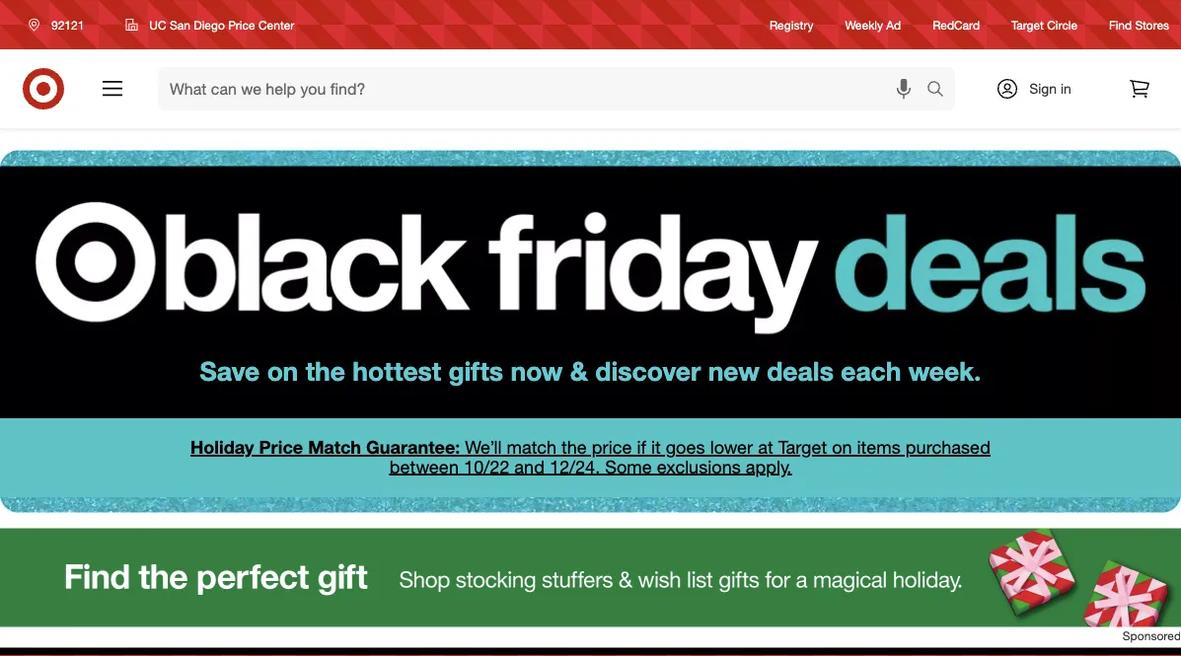 Task type: describe. For each thing, give the bounding box(es) containing it.
discover
[[596, 355, 701, 387]]

guarantee:
[[366, 436, 460, 458]]

0 vertical spatial on
[[267, 355, 299, 387]]

target inside we'll match the price if it goes lower at target on items purchased between 10/22 and 12/24. some exclusions apply.
[[779, 436, 828, 458]]

center
[[259, 17, 295, 32]]

find stores
[[1110, 17, 1170, 32]]

some
[[606, 456, 652, 478]]

stores
[[1136, 17, 1170, 32]]

save on the hottest gifts now & discover new deals each week. link
[[0, 128, 1182, 419]]

uc
[[149, 17, 167, 32]]

holiday
[[191, 436, 254, 458]]

new
[[709, 355, 760, 387]]

items
[[858, 436, 901, 458]]

search button
[[918, 67, 966, 115]]

sign
[[1030, 80, 1058, 97]]

the for match
[[562, 436, 587, 458]]

advertisement region
[[0, 529, 1182, 627]]

hottest
[[353, 355, 441, 387]]

price inside dropdown button
[[228, 17, 255, 32]]

apply.
[[746, 456, 792, 478]]

target circle
[[1012, 17, 1078, 32]]

1 vertical spatial price
[[259, 436, 303, 458]]

lower
[[711, 436, 754, 458]]

exclusions
[[657, 456, 741, 478]]

at
[[758, 436, 774, 458]]

diego
[[194, 17, 225, 32]]

goes
[[666, 436, 706, 458]]

weekly
[[846, 17, 884, 32]]

redcard
[[933, 17, 981, 32]]

92121
[[51, 17, 84, 32]]

10/22
[[464, 456, 510, 478]]

carousel region
[[0, 648, 1182, 657]]

between
[[390, 456, 459, 478]]

sign in link
[[979, 67, 1103, 111]]



Task type: vqa. For each thing, say whether or not it's contained in the screenshot.
the Some
yes



Task type: locate. For each thing, give the bounding box(es) containing it.
if
[[637, 436, 647, 458]]

save on the hottest gifts now & discover new deals each week.
[[200, 355, 982, 387]]

0 vertical spatial the
[[306, 355, 346, 387]]

target black friday deals image
[[0, 128, 1182, 419]]

holiday price match guarantee:
[[191, 436, 460, 458]]

on right save
[[267, 355, 299, 387]]

1 horizontal spatial target
[[1012, 17, 1045, 32]]

0 vertical spatial target
[[1012, 17, 1045, 32]]

target
[[1012, 17, 1045, 32], [779, 436, 828, 458]]

the left price
[[562, 436, 587, 458]]

price right diego
[[228, 17, 255, 32]]

the
[[306, 355, 346, 387], [562, 436, 587, 458]]

the inside we'll match the price if it goes lower at target on items purchased between 10/22 and 12/24. some exclusions apply.
[[562, 436, 587, 458]]

12/24.
[[550, 456, 601, 478]]

match
[[308, 436, 361, 458]]

sign in
[[1030, 80, 1072, 97]]

in
[[1061, 80, 1072, 97]]

the for on
[[306, 355, 346, 387]]

san
[[170, 17, 190, 32]]

on inside we'll match the price if it goes lower at target on items purchased between 10/22 and 12/24. some exclusions apply.
[[832, 436, 853, 458]]

match
[[507, 436, 557, 458]]

target circle link
[[1012, 16, 1078, 33]]

1 vertical spatial the
[[562, 436, 587, 458]]

now
[[511, 355, 563, 387]]

on
[[267, 355, 299, 387], [832, 436, 853, 458]]

price left match
[[259, 436, 303, 458]]

ad
[[887, 17, 902, 32]]

0 horizontal spatial target
[[779, 436, 828, 458]]

on left items
[[832, 436, 853, 458]]

each
[[842, 355, 902, 387]]

gifts
[[449, 355, 504, 387]]

1 horizontal spatial on
[[832, 436, 853, 458]]

registry link
[[770, 16, 814, 33]]

registry
[[770, 17, 814, 32]]

we'll match the price if it goes lower at target on items purchased between 10/22 and 12/24. some exclusions apply.
[[390, 436, 991, 478]]

1 vertical spatial target
[[779, 436, 828, 458]]

1 vertical spatial on
[[832, 436, 853, 458]]

search
[[918, 81, 966, 100]]

find stores link
[[1110, 16, 1170, 33]]

it
[[652, 436, 661, 458]]

we'll
[[465, 436, 502, 458]]

uc san diego price center
[[149, 17, 295, 32]]

0 horizontal spatial price
[[228, 17, 255, 32]]

deals
[[768, 355, 834, 387]]

0 horizontal spatial on
[[267, 355, 299, 387]]

92121 button
[[16, 7, 105, 42]]

weekly ad
[[846, 17, 902, 32]]

1 horizontal spatial the
[[562, 436, 587, 458]]

find
[[1110, 17, 1133, 32]]

purchased
[[906, 436, 991, 458]]

redcard link
[[933, 16, 981, 33]]

save
[[200, 355, 260, 387]]

&
[[571, 355, 588, 387]]

uc san diego price center button
[[113, 7, 307, 42]]

price
[[228, 17, 255, 32], [259, 436, 303, 458]]

0 vertical spatial price
[[228, 17, 255, 32]]

and
[[515, 456, 545, 478]]

1 horizontal spatial price
[[259, 436, 303, 458]]

target right at
[[779, 436, 828, 458]]

week.
[[909, 355, 982, 387]]

the left hottest
[[306, 355, 346, 387]]

target left circle
[[1012, 17, 1045, 32]]

0 horizontal spatial the
[[306, 355, 346, 387]]

circle
[[1048, 17, 1078, 32]]

What can we help you find? suggestions appear below search field
[[158, 67, 932, 111]]

price
[[592, 436, 632, 458]]

sponsored
[[1123, 628, 1182, 643]]

weekly ad link
[[846, 16, 902, 33]]



